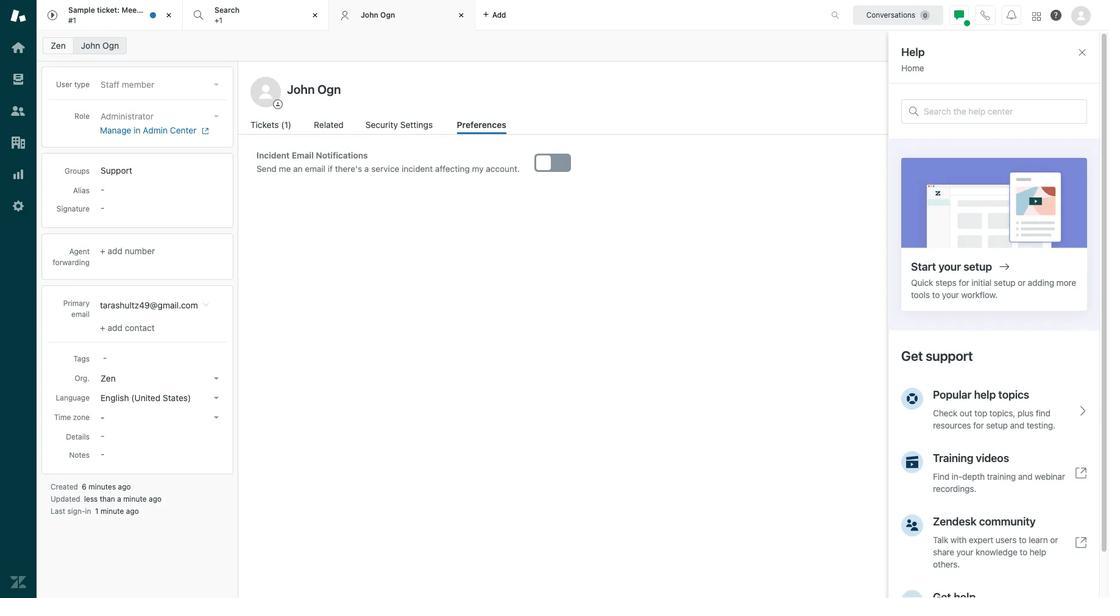 Task type: describe. For each thing, give the bounding box(es) containing it.
0 vertical spatial minute
[[123, 495, 147, 504]]

contact
[[125, 323, 155, 333]]

1
[[95, 507, 99, 516]]

tickets (1) link
[[251, 118, 294, 134]]

incident
[[257, 151, 290, 160]]

+ add number
[[100, 246, 155, 256]]

type
[[74, 80, 90, 89]]

related
[[314, 120, 344, 130]]

an
[[293, 164, 303, 174]]

account.
[[486, 164, 520, 174]]

preferences link
[[457, 118, 507, 134]]

if
[[328, 164, 333, 174]]

sample ticket: meet the ticket #1
[[68, 6, 176, 25]]

states)
[[163, 393, 191, 403]]

add for add contact
[[108, 323, 123, 333]]

administrator button
[[97, 108, 224, 125]]

#1
[[68, 16, 76, 25]]

time zone
[[54, 413, 90, 422]]

send
[[257, 164, 277, 174]]

admin image
[[10, 198, 26, 214]]

(1)
[[281, 120, 292, 130]]

zendesk support image
[[10, 8, 26, 24]]

arrow down image for english (united states)
[[214, 397, 219, 399]]

in inside created 6 minutes ago updated less than a minute ago last sign-in 1 minute ago
[[85, 507, 91, 516]]

john ogn link
[[73, 37, 127, 54]]

conversations
[[867, 10, 916, 19]]

- button
[[97, 409, 224, 426]]

alias
[[73, 186, 90, 195]]

meet
[[122, 6, 140, 15]]

org.
[[75, 374, 90, 383]]

signature
[[57, 204, 90, 213]]

6
[[82, 482, 87, 492]]

add inside popup button
[[493, 10, 506, 19]]

time
[[54, 413, 71, 422]]

language
[[56, 393, 90, 402]]

sample
[[68, 6, 95, 15]]

user type
[[56, 80, 90, 89]]

preferences
[[457, 120, 507, 130]]

agent
[[69, 247, 90, 256]]

arrow down image for staff member
[[214, 84, 219, 86]]

search +1
[[215, 6, 240, 25]]

minutes
[[89, 482, 116, 492]]

created 6 minutes ago updated less than a minute ago last sign-in 1 minute ago
[[51, 482, 162, 516]]

zone
[[73, 413, 90, 422]]

the
[[142, 6, 153, 15]]

ticket:
[[97, 6, 120, 15]]

ogn inside tab
[[381, 10, 395, 19]]

english (united states)
[[101, 393, 191, 403]]

ogn inside secondary element
[[103, 40, 119, 51]]

tab containing search
[[183, 0, 329, 30]]

john inside secondary element
[[81, 40, 100, 51]]

there's
[[335, 164, 362, 174]]

zendesk products image
[[1033, 12, 1042, 20]]

affecting
[[435, 164, 470, 174]]

a inside created 6 minutes ago updated less than a minute ago last sign-in 1 minute ago
[[117, 495, 121, 504]]

member
[[122, 79, 154, 90]]

less
[[84, 495, 98, 504]]

email inside incident email notifications send me an email if there's a service incident affecting my account.
[[305, 164, 326, 174]]

tickets (1)
[[251, 120, 292, 130]]

staff member
[[101, 79, 154, 90]]

service
[[372, 164, 400, 174]]

support
[[101, 165, 132, 176]]

tarashultz49@gmail.com
[[100, 300, 198, 310]]

zen link
[[43, 37, 74, 54]]

arrow down image for administrator
[[214, 115, 219, 118]]

forwarding
[[53, 258, 90, 267]]

me
[[279, 164, 291, 174]]

primary
[[63, 299, 90, 308]]

close image inside tab
[[163, 9, 175, 21]]

- field
[[98, 351, 224, 365]]

zen inside zen link
[[51, 40, 66, 51]]

-
[[101, 412, 105, 423]]

administrator
[[101, 111, 154, 121]]

secondary element
[[37, 34, 1110, 58]]

tags
[[73, 354, 90, 363]]

number
[[125, 246, 155, 256]]

center
[[170, 125, 197, 135]]

zen button
[[97, 370, 224, 387]]

email
[[292, 151, 314, 160]]

incident email notifications send me an email if there's a service incident affecting my account.
[[257, 151, 520, 174]]

email inside primary email
[[71, 310, 90, 319]]

+ for + add contact
[[100, 323, 105, 333]]

english
[[101, 393, 129, 403]]

incident
[[402, 164, 433, 174]]

search
[[215, 6, 240, 15]]



Task type: locate. For each thing, give the bounding box(es) containing it.
0 vertical spatial arrow down image
[[214, 377, 219, 380]]

arrow down image inside "administrator" button
[[214, 115, 219, 118]]

staff member button
[[97, 76, 224, 93]]

john inside tab
[[361, 10, 379, 19]]

1 horizontal spatial john ogn
[[361, 10, 395, 19]]

arrow down image for zen
[[214, 377, 219, 380]]

close image
[[309, 9, 321, 21]]

manage in admin center
[[100, 125, 197, 135]]

2 vertical spatial ago
[[126, 507, 139, 516]]

add button
[[476, 0, 514, 30]]

0 vertical spatial +
[[1010, 84, 1015, 94]]

+ right agent
[[100, 246, 105, 256]]

arrow down image
[[214, 84, 219, 86], [214, 115, 219, 118], [214, 417, 219, 419]]

notifications image
[[1007, 10, 1017, 20]]

+ for + new ticket
[[1010, 84, 1015, 94]]

1 vertical spatial add
[[108, 246, 123, 256]]

english (united states) button
[[97, 390, 224, 407]]

settings
[[401, 120, 433, 130]]

agent forwarding
[[53, 247, 90, 267]]

new
[[1018, 84, 1035, 94]]

+ add contact
[[100, 323, 155, 333]]

email left if
[[305, 164, 326, 174]]

0 vertical spatial ago
[[118, 482, 131, 492]]

ticket
[[1038, 84, 1062, 94]]

conversations button
[[854, 5, 944, 25]]

last
[[51, 507, 65, 516]]

2 close image from the left
[[456, 9, 468, 21]]

minute down than
[[101, 507, 124, 516]]

1 vertical spatial ogn
[[103, 40, 119, 51]]

0 horizontal spatial john ogn
[[81, 40, 119, 51]]

john ogn
[[361, 10, 395, 19], [81, 40, 119, 51]]

user
[[56, 80, 72, 89]]

staff
[[101, 79, 120, 90]]

arrow down image down the - field
[[214, 377, 219, 380]]

2 arrow down image from the top
[[214, 115, 219, 118]]

+ inside + new ticket button
[[1010, 84, 1015, 94]]

1 horizontal spatial a
[[365, 164, 369, 174]]

close image right the
[[163, 9, 175, 21]]

in left 1
[[85, 507, 91, 516]]

zen up user
[[51, 40, 66, 51]]

john
[[361, 10, 379, 19], [81, 40, 100, 51]]

details
[[66, 432, 90, 442]]

role
[[75, 112, 90, 121]]

security settings
[[366, 120, 433, 130]]

manage
[[100, 125, 131, 135]]

admin
[[143, 125, 168, 135]]

ago right 1
[[126, 507, 139, 516]]

get started image
[[10, 40, 26, 55]]

+ left contact
[[100, 323, 105, 333]]

+ new ticket
[[1010, 84, 1062, 94]]

0 horizontal spatial ogn
[[103, 40, 119, 51]]

created
[[51, 482, 78, 492]]

1 horizontal spatial ogn
[[381, 10, 395, 19]]

0 vertical spatial zen
[[51, 40, 66, 51]]

john right zen link
[[81, 40, 100, 51]]

2 vertical spatial add
[[108, 323, 123, 333]]

1 vertical spatial john
[[81, 40, 100, 51]]

add for add number
[[108, 246, 123, 256]]

close image left "add" popup button
[[456, 9, 468, 21]]

minute
[[123, 495, 147, 504], [101, 507, 124, 516]]

groups
[[65, 166, 90, 176]]

1 vertical spatial email
[[71, 310, 90, 319]]

close image
[[163, 9, 175, 21], [456, 9, 468, 21]]

2 tab from the left
[[183, 0, 329, 30]]

updated
[[51, 495, 80, 504]]

0 vertical spatial in
[[134, 125, 141, 135]]

main element
[[0, 0, 37, 598]]

a inside incident email notifications send me an email if there's a service incident affecting my account.
[[365, 164, 369, 174]]

organizations image
[[10, 135, 26, 151]]

0 vertical spatial a
[[365, 164, 369, 174]]

john ogn inside tab
[[361, 10, 395, 19]]

+ new ticket button
[[1003, 80, 1068, 98]]

arrow down image
[[214, 377, 219, 380], [214, 397, 219, 399]]

tab
[[37, 0, 183, 30], [183, 0, 329, 30]]

1 horizontal spatial in
[[134, 125, 141, 135]]

related link
[[314, 118, 345, 134]]

close image inside the john ogn tab
[[456, 9, 468, 21]]

+ left new
[[1010, 84, 1015, 94]]

1 vertical spatial a
[[117, 495, 121, 504]]

button displays agent's chat status as online. image
[[955, 10, 965, 20]]

than
[[100, 495, 115, 504]]

0 vertical spatial arrow down image
[[214, 84, 219, 86]]

ago right minutes at the left of the page
[[118, 482, 131, 492]]

sign-
[[67, 507, 85, 516]]

views image
[[10, 71, 26, 87]]

john ogn tab
[[329, 0, 476, 30]]

notifications
[[316, 151, 368, 160]]

1 horizontal spatial email
[[305, 164, 326, 174]]

security
[[366, 120, 398, 130]]

1 horizontal spatial zen
[[101, 373, 116, 384]]

reporting image
[[10, 166, 26, 182]]

0 vertical spatial ogn
[[381, 10, 395, 19]]

0 horizontal spatial email
[[71, 310, 90, 319]]

manage in admin center link
[[100, 125, 219, 136]]

in down administrator
[[134, 125, 141, 135]]

1 vertical spatial minute
[[101, 507, 124, 516]]

(united
[[131, 393, 160, 403]]

security settings link
[[366, 118, 437, 134]]

tab containing sample ticket: meet the ticket
[[37, 0, 183, 30]]

+
[[1010, 84, 1015, 94], [100, 246, 105, 256], [100, 323, 105, 333]]

1 vertical spatial ago
[[149, 495, 162, 504]]

zen
[[51, 40, 66, 51], [101, 373, 116, 384]]

email down primary
[[71, 310, 90, 319]]

1 arrow down image from the top
[[214, 84, 219, 86]]

None text field
[[284, 80, 999, 98]]

ago right than
[[149, 495, 162, 504]]

1 arrow down image from the top
[[214, 377, 219, 380]]

customers image
[[10, 103, 26, 119]]

0 vertical spatial john
[[361, 10, 379, 19]]

0 horizontal spatial a
[[117, 495, 121, 504]]

add
[[493, 10, 506, 19], [108, 246, 123, 256], [108, 323, 123, 333]]

ticket
[[155, 6, 176, 15]]

1 vertical spatial zen
[[101, 373, 116, 384]]

a
[[365, 164, 369, 174], [117, 495, 121, 504]]

minute right than
[[123, 495, 147, 504]]

2 arrow down image from the top
[[214, 397, 219, 399]]

+1
[[215, 16, 223, 25]]

zendesk image
[[10, 574, 26, 590]]

1 vertical spatial in
[[85, 507, 91, 516]]

2 vertical spatial +
[[100, 323, 105, 333]]

a right than
[[117, 495, 121, 504]]

primary email
[[63, 299, 90, 319]]

0 vertical spatial add
[[493, 10, 506, 19]]

2 vertical spatial arrow down image
[[214, 417, 219, 419]]

notes
[[69, 451, 90, 460]]

arrow down image inside staff member "button"
[[214, 84, 219, 86]]

email
[[305, 164, 326, 174], [71, 310, 90, 319]]

arrow down image right states)
[[214, 397, 219, 399]]

arrow down image for -
[[214, 417, 219, 419]]

zen up english
[[101, 373, 116, 384]]

0 horizontal spatial john
[[81, 40, 100, 51]]

arrow down image inside zen button
[[214, 377, 219, 380]]

ogn
[[381, 10, 395, 19], [103, 40, 119, 51]]

3 arrow down image from the top
[[214, 417, 219, 419]]

1 vertical spatial arrow down image
[[214, 115, 219, 118]]

1 horizontal spatial john
[[361, 10, 379, 19]]

1 tab from the left
[[37, 0, 183, 30]]

1 vertical spatial john ogn
[[81, 40, 119, 51]]

get help image
[[1051, 10, 1062, 21]]

a right there's
[[365, 164, 369, 174]]

+ for + add number
[[100, 246, 105, 256]]

1 close image from the left
[[163, 9, 175, 21]]

arrow down image inside english (united states) button
[[214, 397, 219, 399]]

1 vertical spatial +
[[100, 246, 105, 256]]

0 vertical spatial john ogn
[[361, 10, 395, 19]]

0 horizontal spatial close image
[[163, 9, 175, 21]]

1 horizontal spatial close image
[[456, 9, 468, 21]]

0 horizontal spatial zen
[[51, 40, 66, 51]]

arrow down image inside - button
[[214, 417, 219, 419]]

0 vertical spatial email
[[305, 164, 326, 174]]

john right close image
[[361, 10, 379, 19]]

0 horizontal spatial in
[[85, 507, 91, 516]]

tickets
[[251, 120, 279, 130]]

1 vertical spatial arrow down image
[[214, 397, 219, 399]]

john ogn inside secondary element
[[81, 40, 119, 51]]

my
[[472, 164, 484, 174]]

zen inside zen button
[[101, 373, 116, 384]]

tabs tab list
[[37, 0, 819, 30]]

ago
[[118, 482, 131, 492], [149, 495, 162, 504], [126, 507, 139, 516]]



Task type: vqa. For each thing, say whether or not it's contained in the screenshot.
ME
yes



